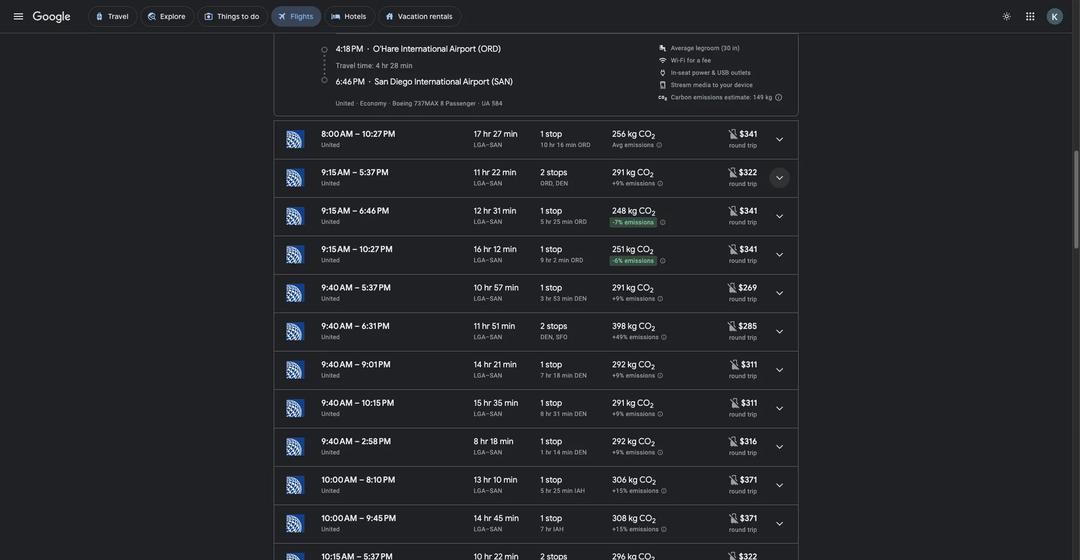 Task type: locate. For each thing, give the bounding box(es) containing it.
1 25 from the top
[[553, 218, 561, 226]]

– inside '9:15 am – 6:46 pm united'
[[352, 206, 357, 216]]

5 +9% emissions from the top
[[612, 449, 655, 456]]

total duration 12 hr 31 min. element
[[474, 206, 541, 218]]

co for 11 hr 51 min
[[639, 321, 652, 332]]

9:40 am inside 9:40 am – 6:31 pm united
[[321, 321, 353, 332]]

– left arrival time: 5:37 pm. text box
[[355, 283, 360, 293]]

8 1 stop flight. element from the top
[[541, 475, 562, 487]]

1 , from the top
[[553, 180, 554, 187]]

1 horizontal spatial 18
[[553, 372, 561, 379]]

0 vertical spatial $371
[[740, 475, 757, 486]]

lga inside 11 hr 51 min lga – san
[[474, 334, 486, 341]]

flight details. leaves laguardia airport at 9:15 am on wednesday, november 29 and arrives at san diego international airport at 6:46 pm on wednesday, november 29. image
[[767, 204, 792, 229]]

hr down 11 hr 22 min lga – san
[[483, 206, 491, 216]]

5:37 pm inside 9:15 am – 5:37 pm united
[[359, 168, 389, 178]]

3 round trip from the top
[[729, 219, 757, 226]]

1 vertical spatial 292 kg co 2
[[612, 437, 655, 449]]

this price for this flight doesn't include overhead bin access. if you need a carry-on bag, use the bags filter to update prices. image
[[727, 205, 740, 217], [726, 282, 739, 294], [726, 320, 739, 332], [729, 359, 741, 371], [729, 397, 741, 409], [728, 436, 740, 448], [728, 512, 740, 525]]

hr inside 10 hr 57 min lga – san
[[484, 283, 492, 293]]

1 7 from the top
[[541, 372, 544, 379]]

airport up ua
[[463, 77, 490, 87]]

lga inside 16 hr 12 min lga – san
[[474, 257, 486, 264]]

9:40 am for 10:15 pm
[[321, 398, 353, 409]]

lga inside 14 hr 21 min lga – san
[[474, 372, 486, 379]]

$371 left flight details. leaves laguardia airport at 10:00 am on wednesday, november 29 and arrives at san diego international airport at 8:10 pm on wednesday, november 29. icon at the bottom right of page
[[740, 475, 757, 486]]

kg for 8 hr 18 min
[[628, 437, 637, 447]]

10:27 pm inside 9:15 am – 10:27 pm united
[[359, 245, 393, 255]]

0 vertical spatial 18
[[553, 372, 561, 379]]

united for 12 hr 31 min
[[321, 218, 340, 226]]

min right 51
[[502, 321, 515, 332]]

1 vertical spatial stops
[[547, 321, 567, 332]]

341 us dollars text field left flight details. leaves laguardia airport at 9:15 am on wednesday, november 29 and arrives at san diego international airport at 6:46 pm on wednesday, november 29. "image"
[[740, 206, 757, 216]]

departure time: 9:40 am. text field for 6:31 pm
[[321, 321, 353, 332]]

9
[[541, 257, 544, 264]]

14 left "21"
[[474, 360, 482, 370]]

economy
[[360, 100, 387, 107]]

1 +15% emissions from the top
[[612, 488, 659, 495]]

united down 10:00 am text field
[[321, 526, 340, 533]]

2 vertical spatial )
[[510, 77, 513, 87]]

+9% emissions for 15 hr 35 min
[[612, 411, 655, 418]]

$371 for 308
[[740, 514, 757, 524]]

– inside 16 hr 12 min lga – san
[[486, 257, 490, 264]]

291 kg co 2 for $322
[[612, 168, 654, 180]]

16 hr 12 min lga – san
[[474, 245, 517, 264]]

398 kg co 2
[[612, 321, 655, 333]]

co for 14 hr 21 min
[[638, 360, 651, 370]]

10:27 pm inside 8:00 am – 10:27 pm united
[[362, 129, 395, 139]]

1 up 9 in the top right of the page
[[541, 245, 544, 255]]

international
[[401, 44, 448, 54], [415, 77, 461, 87]]

united for 15 hr 35 min
[[321, 411, 340, 418]]

1 for 14 hr 45 min
[[541, 514, 544, 524]]

trip for 13 hr 10 min
[[748, 488, 757, 495]]

round trip up $322
[[729, 142, 757, 149]]

1 for 8 hr 18 min
[[541, 437, 544, 447]]

6 round from the top
[[729, 334, 746, 341]]

2 11 from the top
[[474, 321, 480, 332]]

leaves laguardia airport at 9:15 am on wednesday, november 29 and arrives at san diego international airport at 5:37 pm on wednesday, november 29. element
[[321, 168, 389, 178]]

2:58 pm
[[362, 437, 391, 447]]

10:27 pm up arrival time: 5:37 pm. text box
[[359, 245, 393, 255]]

3 +9% from the top
[[612, 372, 624, 379]]

1 horizontal spatial 8
[[474, 437, 478, 447]]

0 vertical spatial departure time: 9:40 am. text field
[[321, 321, 353, 332]]

0 vertical spatial 292 kg co 2
[[612, 360, 655, 372]]

1 inside 1 stop 5 hr 25 min iah
[[541, 475, 544, 486]]

hr left 45
[[484, 514, 492, 524]]

1 stop flight. element for 15 hr 35 min
[[541, 398, 562, 410]]

stop for 8 hr 18 min
[[546, 437, 562, 447]]

stop for 12 hr 31 min
[[546, 206, 562, 216]]

1 stop flight. element up the 2 stops ord , den on the right of the page
[[541, 129, 562, 141]]

Arrival time: 10:27 PM. text field
[[359, 245, 393, 255]]

total duration 11 hr 51 min. element
[[474, 321, 541, 333]]

- down 248 at the top right
[[613, 219, 615, 226]]

5 stop from the top
[[546, 360, 562, 370]]

o'hare international airport ( ord )
[[373, 44, 501, 54]]

hr down 15 hr 35 min lga – san
[[480, 437, 488, 447]]

1 stop flight. element down sfo
[[541, 360, 562, 372]]

1 stop flight. element for 14 hr 45 min
[[541, 514, 562, 526]]

0 horizontal spatial 18
[[490, 437, 498, 447]]

trip for 14 hr 21 min
[[748, 373, 757, 380]]

7 inside 1 stop 7 hr 18 min den
[[541, 372, 544, 379]]

round down 311 us dollars text box
[[729, 411, 746, 418]]

2 round trip from the top
[[729, 180, 757, 188]]

hr inside 14 hr 21 min lga – san
[[484, 360, 492, 370]]

0 vertical spatial 8
[[440, 100, 444, 107]]

322 US dollars text field
[[739, 552, 757, 560]]

1 vertical spatial airport
[[463, 77, 490, 87]]

0 vertical spatial airport
[[450, 44, 476, 54]]

hr inside 1 stop 7 hr iah
[[546, 526, 552, 533]]

( up ua 584
[[492, 77, 494, 87]]

2 vertical spatial 2 stops flight. element
[[541, 552, 567, 560]]

this price for this flight doesn't include overhead bin access. if you need a carry-on bag, use the bags filter to update prices. image for 14 hr 21 min
[[729, 359, 741, 371]]

1 vertical spatial departure time: 9:40 am. text field
[[321, 360, 353, 370]]

lga inside 13 hr 10 min lga – san
[[474, 488, 486, 495]]

international down 'chicago ( ord )'
[[401, 44, 448, 54]]

10:00 am up departure time: 10:15 am. text field
[[321, 514, 357, 524]]

28
[[390, 62, 398, 70]]

leaves laguardia airport at 9:15 am on wednesday, november 29 and arrives at san diego international airport at 6:46 pm on wednesday, november 29. element
[[321, 206, 389, 216]]

9:40 am – 6:31 pm united
[[321, 321, 390, 341]]

1 vertical spatial 341 us dollars text field
[[740, 206, 757, 216]]

– left 9:01 pm
[[355, 360, 360, 370]]

1 1 from the top
[[541, 129, 544, 139]]

2 vertical spatial (
[[492, 77, 494, 87]]

5 lga from the top
[[474, 295, 486, 302]]

2 10:00 am from the top
[[321, 514, 357, 524]]

min right "21"
[[503, 360, 517, 370]]

2 5 from the top
[[541, 488, 544, 495]]

iah up layover (1 of 1) is a 7 hr layover at george bush intercontinental airport in houston. element
[[575, 488, 585, 495]]

2 inside 251 kg co 2
[[650, 248, 654, 256]]

7
[[541, 372, 544, 379], [541, 526, 544, 533]]

stream
[[671, 82, 692, 89]]

layover (1 of 1) is a 7 hr layover at george bush intercontinental airport in houston. element
[[541, 526, 607, 534]]

- down the 251 on the top of page
[[613, 257, 615, 265]]

2 stops flight. element
[[541, 168, 567, 179], [541, 321, 567, 333], [541, 552, 567, 560]]

1 vertical spatial 292
[[612, 437, 626, 447]]

0 vertical spatial ,
[[553, 180, 554, 187]]

4:18 pm
[[336, 44, 363, 54]]

2 2 stops flight. element from the top
[[541, 321, 567, 333]]

1 vertical spatial -
[[613, 257, 615, 265]]

16 down 12 hr 31 min lga – san
[[474, 245, 482, 255]]

san
[[375, 77, 388, 87]]

airport up san diego international airport ( san )
[[450, 44, 476, 54]]

trip down $322
[[748, 180, 757, 188]]

min up 1 stop 7 hr iah
[[562, 488, 573, 495]]

Arrival time: 8:10 PM. text field
[[366, 475, 395, 486]]

3 9:15 am from the top
[[321, 245, 350, 255]]

251
[[612, 245, 624, 255]]

united down leaves laguardia airport at 9:40 am on wednesday, november 29 and arrives at san diego international airport at 2:58 pm on wednesday, november 29. element
[[321, 449, 340, 456]]

san
[[494, 77, 510, 87], [490, 142, 502, 149], [490, 180, 502, 187], [490, 218, 502, 226], [490, 257, 502, 264], [490, 295, 502, 302], [490, 334, 502, 341], [490, 372, 502, 379], [490, 411, 502, 418], [490, 449, 502, 456], [490, 488, 502, 495], [490, 526, 502, 533]]

1 292 from the top
[[612, 360, 626, 370]]

292 for 14 hr 21 min
[[612, 360, 626, 370]]

9:15 am for 6:46 pm
[[321, 206, 350, 216]]

 image
[[400, 16, 402, 24]]

kg for 12 hr 31 min
[[628, 206, 637, 216]]

14
[[474, 360, 482, 370], [553, 449, 561, 456], [474, 514, 482, 524]]

time:
[[357, 62, 374, 70]]

hr inside 1 stop 7 hr 18 min den
[[546, 372, 552, 379]]

2 round from the top
[[729, 180, 746, 188]]

0 vertical spatial 10
[[541, 142, 548, 149]]

0 vertical spatial +15% emissions
[[612, 488, 659, 495]]

stop inside 1 stop 7 hr iah
[[546, 514, 562, 524]]

7 round trip from the top
[[729, 373, 757, 380]]

8:00 am – 10:27 pm united
[[321, 129, 395, 149]]

6:46 pm down travel
[[336, 77, 365, 87]]

departure time: 9:40 am. text field for 5:37 pm
[[321, 283, 353, 293]]

this price for this flight doesn't include overhead bin access. if you need a carry-on bag, use the bags filter to update prices. image for 12 hr 31 min
[[727, 205, 740, 217]]

in-seat power & usb outlets
[[671, 69, 751, 76]]

2 341 us dollars text field from the top
[[740, 206, 757, 216]]

san for 31
[[490, 218, 502, 226]]

0 vertical spatial +15%
[[612, 488, 628, 495]]

trip
[[748, 142, 757, 149], [748, 180, 757, 188], [748, 219, 757, 226], [748, 257, 757, 265], [748, 296, 757, 303], [748, 334, 757, 341], [748, 373, 757, 380], [748, 411, 757, 418], [748, 450, 757, 457], [748, 488, 757, 495], [748, 527, 757, 534]]

in-
[[671, 69, 678, 76]]

round trip up $341 text box
[[729, 219, 757, 226]]

14 left 45
[[474, 514, 482, 524]]

3 291 kg co 2 from the top
[[612, 398, 654, 410]]

1 vertical spatial 16
[[474, 245, 482, 255]]

den inside 1 stop 3 hr 53 min den
[[575, 295, 587, 302]]

trip for 14 hr 45 min
[[748, 527, 757, 534]]

2 9:15 am from the top
[[321, 206, 350, 216]]

8 stop from the top
[[546, 475, 562, 486]]

11 left 22 in the left of the page
[[474, 168, 480, 178]]

co for 16 hr 12 min
[[637, 245, 650, 255]]

1 $371 from the top
[[740, 475, 757, 486]]

2 $311 from the top
[[741, 398, 757, 409]]

carbon emissions estimate: 149 kilograms element
[[671, 94, 772, 101]]

1 vertical spatial 6:46 pm
[[359, 206, 389, 216]]

+9% down the +49%
[[612, 372, 624, 379]]

co for 12 hr 31 min
[[639, 206, 652, 216]]

0 vertical spatial 16
[[557, 142, 564, 149]]

united inside 9:40 am – 6:31 pm united
[[321, 334, 340, 341]]

2 trip from the top
[[748, 180, 757, 188]]

round trip down $341 text box
[[729, 257, 757, 265]]

2 departure time: 9:40 am. text field from the top
[[321, 360, 353, 370]]

min up 1 stop 5 hr 25 min iah
[[562, 449, 573, 456]]

hr inside 1 stop 9 hr 2 min ord
[[546, 257, 552, 264]]

$316
[[740, 437, 757, 447]]

$341
[[740, 129, 757, 139], [740, 206, 757, 216], [740, 245, 757, 255]]

round for 8 hr 18 min
[[729, 450, 746, 457]]

1 vertical spatial (
[[478, 44, 481, 54]]

9:40 am down 9:40 am – 6:31 pm united
[[321, 360, 353, 370]]

trip down $311 text field
[[748, 373, 757, 380]]

average
[[671, 45, 694, 52]]

fi
[[680, 57, 685, 64]]

Departure time: 9:15 AM. text field
[[321, 245, 350, 255]]

2 291 kg co 2 from the top
[[612, 283, 654, 295]]

co inside 398 kg co 2
[[639, 321, 652, 332]]

4 +9% emissions from the top
[[612, 411, 655, 418]]

6 1 stop flight. element from the top
[[541, 398, 562, 410]]

– down total duration 10 hr 57 min. element
[[486, 295, 490, 302]]

san down 22 in the left of the page
[[490, 180, 502, 187]]

5 for 12 hr 31 min
[[541, 218, 544, 226]]

hr inside 13 hr 10 min lga – san
[[483, 475, 491, 486]]

7 round from the top
[[729, 373, 746, 380]]

san for 57
[[490, 295, 502, 302]]

leaves laguardia airport at 9:40 am on wednesday, november 29 and arrives at san diego international airport at 6:31 pm on wednesday, november 29. element
[[321, 321, 390, 332]]

trip for 16 hr 12 min
[[748, 257, 757, 265]]

2 horizontal spatial (
[[492, 77, 494, 87]]

1 horizontal spatial iah
[[575, 488, 585, 495]]

9 round from the top
[[729, 450, 746, 457]]

1 vertical spatial departure time: 9:40 am. text field
[[321, 398, 353, 409]]

+15% emissions for 308
[[612, 526, 659, 533]]

co inside 248 kg co 2
[[639, 206, 652, 216]]

co inside 308 kg co 2
[[640, 514, 652, 524]]

341 us dollars text field for 248
[[740, 206, 757, 216]]

layover
[[375, 16, 398, 24]]

Departure time: 10:15 AM. text field
[[321, 552, 355, 560]]

1 vertical spatial 31
[[553, 411, 561, 418]]

trip down $341 text box
[[748, 257, 757, 265]]

min up 1 stop 9 hr 2 min ord
[[562, 218, 573, 226]]

avg emissions
[[612, 142, 654, 149]]

)
[[450, 16, 452, 24], [498, 44, 501, 54], [510, 77, 513, 87]]

8 for stop
[[541, 411, 544, 418]]

1 vertical spatial 25
[[553, 488, 561, 495]]

2 vertical spatial 8
[[474, 437, 478, 447]]

4 +9% from the top
[[612, 411, 624, 418]]

1 vertical spatial 9:15 am
[[321, 206, 350, 216]]

min right 9 in the top right of the page
[[559, 257, 569, 264]]

0 vertical spatial stops
[[547, 168, 567, 178]]

san inside 11 hr 22 min lga – san
[[490, 180, 502, 187]]

den left sfo
[[541, 334, 553, 341]]

2 vertical spatial departure time: 9:40 am. text field
[[321, 437, 353, 447]]

311 US dollars text field
[[741, 398, 757, 409]]

co for 17 hr 27 min
[[639, 129, 652, 139]]

4 trip from the top
[[748, 257, 757, 265]]

9:15 am down 9:15 am text field
[[321, 245, 350, 255]]

311 US dollars text field
[[741, 360, 757, 370]]

main menu image
[[12, 10, 25, 23]]

22
[[492, 168, 501, 178]]

san inside 16 hr 12 min lga – san
[[490, 257, 502, 264]]

1 vertical spatial 14
[[553, 449, 561, 456]]

4 9:40 am from the top
[[321, 398, 353, 409]]

united for 14 hr 21 min
[[321, 372, 340, 379]]

– left 10:15 pm
[[355, 398, 360, 409]]

departure time: 9:40 am. text field left 6:31 pm
[[321, 321, 353, 332]]

1 10:00 am from the top
[[321, 475, 357, 486]]

emissions for 10 hr 57 min
[[626, 295, 655, 303]]

8 for 737max
[[440, 100, 444, 107]]

stop inside 1 stop 7 hr 18 min den
[[546, 360, 562, 370]]

san inside 8 hr 18 min lga – san
[[490, 449, 502, 456]]

2 stops ord , den
[[541, 168, 568, 187]]

usb
[[717, 69, 729, 76]]

10:00 am inside 10:00 am – 9:45 pm united
[[321, 514, 357, 524]]

1 vertical spatial 8
[[541, 411, 544, 418]]

1 stop flight. element
[[541, 129, 562, 141], [541, 206, 562, 218], [541, 245, 562, 256], [541, 283, 562, 295], [541, 360, 562, 372], [541, 398, 562, 410], [541, 437, 562, 449], [541, 475, 562, 487], [541, 514, 562, 526]]

1 departure time: 9:40 am. text field from the top
[[321, 283, 353, 293]]

layover (1 of 1) is a 8 hr 31 min layover at denver international airport in denver. element
[[541, 410, 607, 418]]

co
[[639, 129, 652, 139], [637, 168, 650, 178], [639, 206, 652, 216], [637, 245, 650, 255], [637, 283, 650, 293], [639, 321, 652, 332], [638, 360, 651, 370], [637, 398, 650, 409], [638, 437, 651, 447], [640, 475, 652, 486], [640, 514, 652, 524]]

4 1 stop flight. element from the top
[[541, 283, 562, 295]]

8 round from the top
[[729, 411, 746, 418]]

2 departure time: 9:40 am. text field from the top
[[321, 398, 353, 409]]

8 inside 1 stop 8 hr 31 min den
[[541, 411, 544, 418]]

departure time: 9:40 am. text field down departure time: 9:15 am. text box
[[321, 283, 353, 293]]

10 round from the top
[[729, 488, 746, 495]]

( up san diego international airport ( san )
[[478, 44, 481, 54]]

this price for this flight doesn't include overhead bin access. if you need a carry-on bag, use the bags filter to update prices. image for 306
[[728, 474, 740, 486]]

5 +9% from the top
[[612, 449, 624, 456]]

2 $371 from the top
[[740, 514, 757, 524]]

kg inside 248 kg co 2
[[628, 206, 637, 216]]

322 US dollars text field
[[739, 168, 757, 178]]

trip for 10 hr 57 min
[[748, 296, 757, 303]]

co for 13 hr 10 min
[[640, 475, 652, 486]]

2 lga from the top
[[474, 180, 486, 187]]

total duration 8 hr 18 min. element
[[474, 437, 541, 449]]

2 vertical spatial 9:15 am
[[321, 245, 350, 255]]

8 round trip from the top
[[729, 411, 757, 418]]

– inside the 9:40 am – 5:37 pm united
[[355, 283, 360, 293]]

1 stop 10 hr 16 min ord
[[541, 129, 591, 149]]

– down total duration 11 hr 22 min. element at the top of the page
[[486, 180, 490, 187]]

1 291 kg co 2 from the top
[[612, 168, 654, 180]]

trip for 17 hr 27 min
[[748, 142, 757, 149]]

11 inside 11 hr 22 min lga – san
[[474, 168, 480, 178]]

2 +15% emissions from the top
[[612, 526, 659, 533]]

6%
[[615, 257, 623, 265]]

round up $322 text field
[[729, 142, 746, 149]]

round down $316
[[729, 450, 746, 457]]

– right 9:15 am text field
[[352, 206, 357, 216]]

(
[[433, 16, 435, 24], [478, 44, 481, 54], [492, 77, 494, 87]]

ord inside 1 stop 9 hr 2 min ord
[[571, 257, 584, 264]]

7 trip from the top
[[748, 373, 757, 380]]

united inside 9:40 am – 2:58 pm united
[[321, 449, 340, 456]]

9 trip from the top
[[748, 450, 757, 457]]

292 kg co 2 down +49% emissions at the right bottom
[[612, 360, 655, 372]]

1 $341 from the top
[[740, 129, 757, 139]]

– down total duration 14 hr 45 min. element
[[486, 526, 490, 533]]

iah
[[575, 488, 585, 495], [553, 526, 564, 533]]

min inside 1 stop 9 hr 2 min ord
[[559, 257, 569, 264]]

– inside 10:00 am – 9:45 pm united
[[359, 514, 364, 524]]

+15% emissions for 306
[[612, 488, 659, 495]]

0 horizontal spatial iah
[[553, 526, 564, 533]]

1 stop flight. element down 'layover (1 of 1) is a 1 hr 14 min layover at denver international airport in denver.' element
[[541, 475, 562, 487]]

9 1 stop flight. element from the top
[[541, 514, 562, 526]]

8 trip from the top
[[748, 411, 757, 418]]

san inside 17 hr 27 min lga – san
[[490, 142, 502, 149]]

0 vertical spatial 11
[[474, 168, 480, 178]]

round trip down $322
[[729, 180, 757, 188]]

– inside 17 hr 27 min lga – san
[[486, 142, 490, 149]]

1 vertical spatial 5
[[541, 488, 544, 495]]

10 up the 2 stops ord , den on the right of the page
[[541, 142, 548, 149]]

min down 15 hr 35 min lga – san
[[500, 437, 514, 447]]

10:00 am for 9:45 pm
[[321, 514, 357, 524]]

0 vertical spatial (
[[433, 16, 435, 24]]

trip up $341 text box
[[748, 219, 757, 226]]

– right 9:15 am text box
[[352, 168, 357, 178]]

wi-fi for a fee
[[671, 57, 711, 64]]

Arrival time: 5:37 PM. text field
[[359, 168, 389, 178]]

– left 9:45 pm
[[359, 514, 364, 524]]

Arrival time: 9:45 PM. text field
[[366, 514, 396, 524]]

1 vertical spatial $371
[[740, 514, 757, 524]]

flight details. leaves laguardia airport at 9:15 am on wednesday, november 29 and arrives at san diego international airport at 10:27 pm on wednesday, november 29. image
[[767, 242, 792, 267]]

to
[[713, 82, 719, 89]]

+9% emissions for 11 hr 22 min
[[612, 180, 655, 187]]

leaves laguardia airport at 9:15 am on wednesday, november 29 and arrives at san diego international airport at 10:27 pm on wednesday, november 29. element
[[321, 245, 393, 255]]

min right 22 in the left of the page
[[503, 168, 516, 178]]

6 lga from the top
[[474, 334, 486, 341]]

9 stop from the top
[[546, 514, 562, 524]]

8
[[440, 100, 444, 107], [541, 411, 544, 418], [474, 437, 478, 447]]

travel time: 4 hr 28 min
[[336, 62, 413, 70]]

– inside 8 hr 18 min lga – san
[[486, 449, 490, 456]]

2 1 stop flight. element from the top
[[541, 206, 562, 218]]

1 291 from the top
[[612, 168, 625, 178]]

0 vertical spatial 5
[[541, 218, 544, 226]]

leaves laguardia airport at 10:15 am on wednesday, november 29 and arrives at san diego international airport at 5:37 pm on wednesday, november 29. element
[[321, 552, 393, 560]]

round trip for 10 hr 57 min
[[729, 296, 757, 303]]

4 1 from the top
[[541, 283, 544, 293]]

hr inside 16 hr 12 min lga – san
[[484, 245, 491, 255]]

2
[[652, 132, 655, 141], [541, 168, 545, 178], [650, 171, 654, 180], [652, 209, 655, 218], [650, 248, 654, 256], [553, 257, 557, 264], [650, 286, 654, 295], [541, 321, 545, 332], [652, 325, 655, 333], [651, 363, 655, 372], [650, 402, 654, 410], [651, 440, 655, 449], [652, 478, 656, 487], [652, 517, 656, 526]]

0 vertical spatial 6:46 pm
[[336, 77, 365, 87]]

0 vertical spatial 2 stops flight. element
[[541, 168, 567, 179]]

san down total duration 12 hr 31 min. element
[[490, 218, 502, 226]]

round trip down $316
[[729, 450, 757, 457]]

10 inside 13 hr 10 min lga – san
[[493, 475, 502, 486]]

$285
[[739, 321, 757, 332]]

2 vertical spatial 291
[[612, 398, 625, 409]]

3 2 stops flight. element from the top
[[541, 552, 567, 560]]

7 for 14 hr 45 min
[[541, 526, 544, 533]]

kg inside 308 kg co 2
[[629, 514, 638, 524]]

1 horizontal spatial (
[[478, 44, 481, 54]]

+9% emissions for 14 hr 21 min
[[612, 372, 655, 379]]

this price for this flight doesn't include overhead bin access. if you need a carry-on bag, use the bags filter to update prices. image for 14 hr 45 min
[[728, 512, 740, 525]]

1 up 'layover (1 of 1) is a 5 hr 25 min layover at george bush intercontinental airport in houston.' element
[[541, 475, 544, 486]]

1 vertical spatial 291 kg co 2
[[612, 283, 654, 295]]

den inside 2 stops den , sfo
[[541, 334, 553, 341]]

international up boeing 737max 8 passenger
[[415, 77, 461, 87]]

total duration 13 hr 10 min. element
[[474, 475, 541, 487]]

kg for 11 hr 51 min
[[628, 321, 637, 332]]

51
[[492, 321, 500, 332]]

0 vertical spatial 292
[[612, 360, 626, 370]]

flight details. leaves laguardia airport at 9:40 am on wednesday, november 29 and arrives at san diego international airport at 5:37 pm on wednesday, november 29. image
[[767, 281, 792, 306]]

0 vertical spatial 25
[[553, 218, 561, 226]]

5:37 pm for 9:15 am
[[359, 168, 389, 178]]

10 round trip from the top
[[729, 488, 757, 495]]

total duration 10 hr 22 min. element
[[474, 552, 541, 560]]

layover (1 of 1) is a 1 hr 14 min layover at denver international airport in denver. element
[[541, 449, 607, 457]]

6 1 from the top
[[541, 398, 544, 409]]

1 stop flight. element for 17 hr 27 min
[[541, 129, 562, 141]]

2 horizontal spatial 10
[[541, 142, 548, 149]]

min up 1 stop 1 hr 14 min den
[[562, 411, 573, 418]]

united down leaves laguardia airport at 9:40 am on wednesday, november 29 and arrives at san diego international airport at 5:37 pm on wednesday, november 29. 'element' at the left of the page
[[321, 295, 340, 302]]

292 kg co 2
[[612, 360, 655, 372], [612, 437, 655, 449]]

stops inside 2 stops den , sfo
[[547, 321, 567, 332]]

round for 10 hr 57 min
[[729, 296, 746, 303]]

10:27 pm
[[362, 129, 395, 139], [359, 245, 393, 255]]

stops for 11 hr 22 min
[[547, 168, 567, 178]]

, for 11 hr 51 min
[[553, 334, 554, 341]]

den inside 1 stop 8 hr 31 min den
[[575, 411, 587, 418]]

,
[[553, 180, 554, 187], [553, 334, 554, 341]]

layover (1 of 1) is a 9 hr 2 min layover at o'hare international airport in chicago. element
[[541, 256, 607, 265]]

Departure time: 9:40 AM. text field
[[321, 283, 353, 293], [321, 360, 353, 370], [321, 437, 353, 447]]

hr left "21"
[[484, 360, 492, 370]]

stops inside the 2 stops ord , den
[[547, 168, 567, 178]]

this price for this flight doesn't include overhead bin access. if you need a carry-on bag, use the bags filter to update prices. image for 291
[[727, 166, 739, 179]]

1 vertical spatial 10:27 pm
[[359, 245, 393, 255]]

9:40 am inside the 9:40 am – 5:37 pm united
[[321, 283, 353, 293]]

lga for 8 hr 18 min
[[474, 449, 486, 456]]

den inside 1 stop 7 hr 18 min den
[[575, 372, 587, 379]]

11 round from the top
[[729, 527, 746, 534]]

stops for 11 hr 51 min
[[547, 321, 567, 332]]

lga for 16 hr 12 min
[[474, 257, 486, 264]]

2 25 from the top
[[553, 488, 561, 495]]

2 9:40 am from the top
[[321, 321, 353, 332]]

12
[[474, 206, 481, 216], [493, 245, 501, 255]]

1 +9% from the top
[[612, 180, 624, 187]]

6 trip from the top
[[748, 334, 757, 341]]

341 US dollars text field
[[740, 129, 757, 139], [740, 206, 757, 216]]

3 stop from the top
[[546, 245, 562, 255]]

1 up layover (1 of 1) is a 10 hr 16 min layover at o'hare international airport in chicago. element
[[541, 129, 544, 139]]

0 vertical spatial 12
[[474, 206, 481, 216]]

1 round from the top
[[729, 142, 746, 149]]

hr inside 12 hr 31 min lga – san
[[483, 206, 491, 216]]

1 vertical spatial 11
[[474, 321, 480, 332]]

change appearance image
[[995, 4, 1019, 29]]

18 up 1 stop 8 hr 31 min den
[[553, 372, 561, 379]]

1 inside 1 stop 10 hr 16 min ord
[[541, 129, 544, 139]]

11 lga from the top
[[474, 526, 486, 533]]

1 vertical spatial 5:37 pm
[[362, 283, 391, 293]]

san down "total duration 8 hr 18 min." element
[[490, 449, 502, 456]]

min right 13
[[504, 475, 517, 486]]

round for 14 hr 45 min
[[729, 527, 746, 534]]

5 down total duration 12 hr 31 min. element
[[541, 218, 544, 226]]

0 horizontal spatial 12
[[474, 206, 481, 216]]

– right departure time: 9:15 am. text box
[[352, 245, 357, 255]]

292 kg co 2 for $311
[[612, 360, 655, 372]]

0 vertical spatial )
[[450, 16, 452, 24]]

, left sfo
[[553, 334, 554, 341]]

0 vertical spatial $341
[[740, 129, 757, 139]]

7 lga from the top
[[474, 372, 486, 379]]

united inside 9:40 am – 10:15 pm united
[[321, 411, 340, 418]]

291 for 15 hr 35 min
[[612, 398, 625, 409]]

kg inside "256 kg co 2"
[[628, 129, 637, 139]]

ord inside 1 stop 5 hr 25 min ord
[[575, 218, 587, 226]]

3 $341 from the top
[[740, 245, 757, 255]]

1 341 us dollars text field from the top
[[740, 129, 757, 139]]

stops
[[547, 168, 567, 178], [547, 321, 567, 332]]

– inside 9:40 am – 9:01 pm united
[[355, 360, 360, 370]]

0 vertical spatial $311
[[741, 360, 757, 370]]

1 vertical spatial $311
[[741, 398, 757, 409]]

6 round trip from the top
[[729, 334, 757, 341]]

17 hr 27 min lga – san
[[474, 129, 518, 149]]

1 horizontal spatial 16
[[557, 142, 564, 149]]

737max
[[414, 100, 439, 107]]

1 vertical spatial iah
[[553, 526, 564, 533]]

0 horizontal spatial 31
[[493, 206, 501, 216]]

1 vertical spatial 18
[[490, 437, 498, 447]]

min inside 14 hr 21 min lga – san
[[503, 360, 517, 370]]

9:15 am left arrival time: 6:46 pm. text field
[[321, 206, 350, 216]]

9:40 am – 9:01 pm united
[[321, 360, 391, 379]]

0 vertical spatial 9:15 am
[[321, 168, 350, 178]]

– inside 11 hr 22 min lga – san
[[486, 180, 490, 187]]

1 stop from the top
[[546, 129, 562, 139]]

2 vertical spatial 10
[[493, 475, 502, 486]]

outlets
[[731, 69, 751, 76]]

2 $341 from the top
[[740, 206, 757, 216]]

- for 248
[[613, 219, 615, 226]]

10:00 am – 9:45 pm united
[[321, 514, 396, 533]]

3 round from the top
[[729, 219, 746, 226]]

1 1 stop flight. element from the top
[[541, 129, 562, 141]]

5 round from the top
[[729, 296, 746, 303]]

2 stop from the top
[[546, 206, 562, 216]]

1 $311 from the top
[[741, 360, 757, 370]]

292
[[612, 360, 626, 370], [612, 437, 626, 447]]

+9% emissions for 8 hr 18 min
[[612, 449, 655, 456]]

– down total duration 12 hr 31 min. element
[[486, 218, 490, 226]]

stop inside 1 stop 5 hr 25 min iah
[[546, 475, 562, 486]]

boeing 737max 8 passenger
[[393, 100, 476, 107]]

14 inside 14 hr 21 min lga – san
[[474, 360, 482, 370]]

+9% for 8 hr 18 min
[[612, 449, 624, 456]]

san inside 14 hr 21 min lga – san
[[490, 372, 502, 379]]

round trip for 11 hr 51 min
[[729, 334, 757, 341]]

1 vertical spatial 10:00 am
[[321, 514, 357, 524]]

8:10 pm
[[366, 475, 395, 486]]

san inside 14 hr 45 min lga – san
[[490, 526, 502, 533]]

1 vertical spatial $341
[[740, 206, 757, 216]]

2 for 11 hr 22 min
[[650, 171, 654, 180]]

9:40 am down 9:40 am – 9:01 pm united
[[321, 398, 353, 409]]

san inside 11 hr 51 min lga – san
[[490, 334, 502, 341]]

in)
[[732, 45, 740, 52]]

round
[[729, 142, 746, 149], [729, 180, 746, 188], [729, 219, 746, 226], [729, 257, 746, 265], [729, 296, 746, 303], [729, 334, 746, 341], [729, 373, 746, 380], [729, 411, 746, 418], [729, 450, 746, 457], [729, 488, 746, 495], [729, 527, 746, 534]]

+49%
[[612, 334, 628, 341]]

1 9:15 am from the top
[[321, 168, 350, 178]]

flight details. leaves laguardia airport at 8:00 am on wednesday, november 29 and arrives at san diego international airport at 10:27 pm on wednesday, november 29. image
[[767, 127, 792, 152]]

united inside 9:15 am – 10:27 pm united
[[321, 257, 340, 264]]

9:40 am for 2:58 pm
[[321, 437, 353, 447]]

3 291 from the top
[[612, 398, 625, 409]]

0 vertical spatial 291
[[612, 168, 625, 178]]

hr left 57
[[484, 283, 492, 293]]

2 +15% from the top
[[612, 526, 628, 533]]

min inside 14 hr 45 min lga – san
[[505, 514, 519, 524]]

den up 1 stop 5 hr 25 min ord
[[556, 180, 568, 187]]

– down total duration 15 hr 35 min. element
[[486, 411, 490, 418]]

lga for 15 hr 35 min
[[474, 411, 486, 418]]

stop inside 1 stop 5 hr 25 min ord
[[546, 206, 562, 216]]

1 vertical spatial 291
[[612, 283, 625, 293]]

min up the 2 stops ord , den on the right of the page
[[566, 142, 577, 149]]

0 vertical spatial 7
[[541, 372, 544, 379]]

5 for 13 hr 10 min
[[541, 488, 544, 495]]

14 up 1 stop 5 hr 25 min iah
[[553, 449, 561, 456]]

1 vertical spatial +15% emissions
[[612, 526, 659, 533]]

lga down total duration 14 hr 45 min. element
[[474, 526, 486, 533]]

1 292 kg co 2 from the top
[[612, 360, 655, 372]]

min right 57
[[505, 283, 519, 293]]

0 vertical spatial 291 kg co 2
[[612, 168, 654, 180]]

1 departure time: 9:40 am. text field from the top
[[321, 321, 353, 332]]

1 stop flight. element for 8 hr 18 min
[[541, 437, 562, 449]]

–
[[355, 129, 360, 139], [486, 142, 490, 149], [352, 168, 357, 178], [486, 180, 490, 187], [352, 206, 357, 216], [486, 218, 490, 226], [352, 245, 357, 255], [486, 257, 490, 264], [355, 283, 360, 293], [486, 295, 490, 302], [355, 321, 360, 332], [486, 334, 490, 341], [355, 360, 360, 370], [486, 372, 490, 379], [355, 398, 360, 409], [486, 411, 490, 418], [355, 437, 360, 447], [486, 449, 490, 456], [359, 475, 364, 486], [486, 488, 490, 495], [359, 514, 364, 524], [486, 526, 490, 533]]

2 +9% from the top
[[612, 295, 624, 303]]

united inside 9:40 am – 9:01 pm united
[[321, 372, 340, 379]]

united inside '9:15 am – 6:46 pm united'
[[321, 218, 340, 226]]

hr up 1 stop 7 hr iah
[[546, 488, 552, 495]]

hr
[[342, 16, 348, 24], [382, 62, 388, 70], [483, 129, 491, 139], [549, 142, 555, 149], [482, 168, 490, 178], [483, 206, 491, 216], [546, 218, 552, 226], [484, 245, 491, 255], [546, 257, 552, 264], [484, 283, 492, 293], [546, 295, 552, 302], [482, 321, 490, 332], [484, 360, 492, 370], [546, 372, 552, 379], [484, 398, 492, 409], [546, 411, 552, 418], [480, 437, 488, 447], [546, 449, 552, 456], [483, 475, 491, 486], [546, 488, 552, 495], [484, 514, 492, 524], [546, 526, 552, 533]]

0 vertical spatial 5:37 pm
[[359, 168, 389, 178]]

Arrival time: 6:46 PM. text field
[[336, 77, 365, 87]]

4 round from the top
[[729, 257, 746, 265]]

1 vertical spatial ,
[[553, 334, 554, 341]]

9 lga from the top
[[474, 449, 486, 456]]

1 horizontal spatial )
[[498, 44, 501, 54]]

3 1 from the top
[[541, 245, 544, 255]]

9 1 from the top
[[541, 475, 544, 486]]

lga inside 17 hr 27 min lga – san
[[474, 142, 486, 149]]

0 vertical spatial -
[[613, 219, 615, 226]]

11
[[474, 168, 480, 178], [474, 321, 480, 332]]

this price for this flight doesn't include overhead bin access. if you need a carry-on bag, use the bags filter to update prices. image
[[727, 128, 740, 140], [727, 166, 739, 179], [727, 243, 740, 256], [728, 474, 740, 486], [727, 551, 739, 560]]

0 horizontal spatial 10
[[474, 283, 482, 293]]

round down 371 us dollars text field
[[729, 527, 746, 534]]

5 inside 1 stop 5 hr 25 min ord
[[541, 218, 544, 226]]

5 trip from the top
[[748, 296, 757, 303]]

2 +9% emissions from the top
[[612, 295, 655, 303]]

lga down 13
[[474, 488, 486, 495]]

stop inside 1 stop 1 hr 14 min den
[[546, 437, 562, 447]]

291 kg co 2 for $311
[[612, 398, 654, 410]]

carbon
[[671, 94, 692, 101]]

emissions
[[693, 94, 723, 101], [625, 142, 654, 149], [626, 180, 655, 187], [625, 219, 654, 226], [625, 257, 654, 265], [626, 295, 655, 303], [630, 334, 659, 341], [626, 372, 655, 379], [626, 411, 655, 418], [626, 449, 655, 456], [630, 488, 659, 495], [630, 526, 659, 533]]

0 horizontal spatial 8
[[440, 100, 444, 107]]

-
[[613, 219, 615, 226], [613, 257, 615, 265]]

san down "27"
[[490, 142, 502, 149]]

2 inside 2 stops den , sfo
[[541, 321, 545, 332]]

3 departure time: 9:40 am. text field from the top
[[321, 437, 353, 447]]

stop for 16 hr 12 min
[[546, 245, 562, 255]]

3 +9% emissions from the top
[[612, 372, 655, 379]]

Departure time: 9:15 AM. text field
[[321, 206, 350, 216]]

0 vertical spatial iah
[[575, 488, 585, 495]]

1 vertical spatial 12
[[493, 245, 501, 255]]

3 9:40 am from the top
[[321, 360, 353, 370]]

+9% emissions
[[612, 180, 655, 187], [612, 295, 655, 303], [612, 372, 655, 379], [612, 411, 655, 418], [612, 449, 655, 456]]

lga inside 10 hr 57 min lga – san
[[474, 295, 486, 302]]

5 round trip from the top
[[729, 296, 757, 303]]

2 inside 248 kg co 2
[[652, 209, 655, 218]]

2 vertical spatial 14
[[474, 514, 482, 524]]

2 vertical spatial $341
[[740, 245, 757, 255]]

lga down total duration 11 hr 22 min. element at the top of the page
[[474, 180, 486, 187]]

hr right the 17
[[483, 129, 491, 139]]

Departure time: 4:18 PM. text field
[[336, 44, 363, 54]]

9:40 am – 10:15 pm united
[[321, 398, 394, 418]]

stop for 14 hr 21 min
[[546, 360, 562, 370]]

306 kg co 2
[[612, 475, 656, 487]]

emissions for 14 hr 45 min
[[630, 526, 659, 533]]

+15% down 308
[[612, 526, 628, 533]]

292 up 306
[[612, 437, 626, 447]]

291 kg co 2
[[612, 168, 654, 180], [612, 283, 654, 295], [612, 398, 654, 410]]

7 inside 1 stop 7 hr iah
[[541, 526, 544, 533]]

1 vertical spatial +15%
[[612, 526, 628, 533]]

0 horizontal spatial 16
[[474, 245, 482, 255]]

hr up 1 stop 1 hr 14 min den
[[546, 411, 552, 418]]

0 vertical spatial 341 us dollars text field
[[740, 129, 757, 139]]

0 vertical spatial 14
[[474, 360, 482, 370]]

371 US dollars text field
[[740, 514, 757, 524]]

2 horizontal spatial 8
[[541, 411, 544, 418]]

lga for 13 hr 10 min
[[474, 488, 486, 495]]

$311 left flight details. leaves laguardia airport at 9:40 am on wednesday, november 29 and arrives at san diego international airport at 10:15 pm on wednesday, november 29. icon
[[741, 398, 757, 409]]

2 vertical spatial 291 kg co 2
[[612, 398, 654, 410]]

leaves laguardia airport at 9:40 am on wednesday, november 29 and arrives at san diego international airport at 10:15 pm on wednesday, november 29. element
[[321, 398, 394, 409]]

2 292 kg co 2 from the top
[[612, 437, 655, 449]]

0 vertical spatial 10:27 pm
[[362, 129, 395, 139]]

1 vertical spatial 7
[[541, 526, 544, 533]]

min right 35
[[505, 398, 518, 409]]

1 horizontal spatial 10
[[493, 475, 502, 486]]

316 US dollars text field
[[740, 437, 757, 447]]

+49% emissions
[[612, 334, 659, 341]]

stop inside 1 stop 3 hr 53 min den
[[546, 283, 562, 293]]

Departure time: 9:40 AM. text field
[[321, 321, 353, 332], [321, 398, 353, 409]]

25 for 13 hr 10 min
[[553, 488, 561, 495]]

39
[[350, 16, 359, 24]]

co inside 306 kg co 2
[[640, 475, 652, 486]]

layover (1 of 2) is a 2 hr 7 min layover at o'hare international airport in chicago. layover (2 of 2) is a 1 hr 21 min layover at denver international airport in denver. element
[[541, 179, 607, 188]]

1 +15% from the top
[[612, 488, 628, 495]]

584
[[492, 100, 503, 107]]

15 hr 35 min lga – san
[[474, 398, 518, 418]]



Task type: vqa. For each thing, say whether or not it's contained in the screenshot.


Task type: describe. For each thing, give the bounding box(es) containing it.
8:00 am
[[321, 129, 353, 139]]

san diego international airport ( san )
[[375, 77, 513, 87]]

Departure time: 8:00 AM. text field
[[321, 129, 353, 139]]

2 for 17 hr 27 min
[[652, 132, 655, 141]]

hr inside 1 stop 3 hr 53 min den
[[546, 295, 552, 302]]

6 hr 39 min layover
[[336, 16, 398, 24]]

57
[[494, 283, 503, 293]]

– inside 9:40 am – 6:31 pm united
[[355, 321, 360, 332]]

18 inside 8 hr 18 min lga – san
[[490, 437, 498, 447]]

hr inside 15 hr 35 min lga – san
[[484, 398, 492, 409]]

total duration 15 hr 35 min. element
[[474, 398, 541, 410]]

1 stop 7 hr iah
[[541, 514, 564, 533]]

1 stop flight. element for 10 hr 57 min
[[541, 283, 562, 295]]

256
[[612, 129, 626, 139]]

6:31 pm
[[362, 321, 390, 332]]

min inside 1 stop 1 hr 14 min den
[[562, 449, 573, 456]]

8 inside 8 hr 18 min lga – san
[[474, 437, 478, 447]]

hr right 6
[[342, 16, 348, 24]]

251 kg co 2
[[612, 245, 654, 256]]

co for 14 hr 45 min
[[640, 514, 652, 524]]

1 stop 1 hr 14 min den
[[541, 437, 587, 456]]

iah inside 1 stop 5 hr 25 min iah
[[575, 488, 585, 495]]

min inside 8 hr 18 min lga – san
[[500, 437, 514, 447]]

chicago ( ord )
[[404, 16, 452, 24]]

Departure time: 10:00 AM. text field
[[321, 514, 357, 524]]

lga for 17 hr 27 min
[[474, 142, 486, 149]]

min inside 11 hr 22 min lga – san
[[503, 168, 516, 178]]

layover (1 of 2) is a 1 hr 25 min layover at denver international airport in denver. layover (2 of 2) is a 1 hr 21 min layover at san francisco international airport in san francisco. element
[[541, 333, 607, 341]]

total duration 10 hr 57 min. element
[[474, 283, 541, 295]]

round trip for 16 hr 12 min
[[729, 257, 757, 265]]

ord inside 1 stop 10 hr 16 min ord
[[578, 142, 591, 149]]

united for 8 hr 18 min
[[321, 449, 340, 456]]

stop for 10 hr 57 min
[[546, 283, 562, 293]]

min inside 16 hr 12 min lga – san
[[503, 245, 517, 255]]

13 hr 10 min lga – san
[[474, 475, 517, 495]]

1 for 16 hr 12 min
[[541, 245, 544, 255]]

estimate:
[[725, 94, 751, 101]]

ord inside the 2 stops ord , den
[[541, 180, 553, 187]]

21
[[494, 360, 501, 370]]

285 US dollars text field
[[739, 321, 757, 332]]

stream media to your device
[[671, 82, 753, 89]]

-6% emissions
[[613, 257, 654, 265]]

2 for 11 hr 51 min
[[652, 325, 655, 333]]

emissions for 14 hr 21 min
[[626, 372, 655, 379]]

1 for 17 hr 27 min
[[541, 129, 544, 139]]

power
[[692, 69, 710, 76]]

round trip for 15 hr 35 min
[[729, 411, 757, 418]]

fee
[[702, 57, 711, 64]]

iah inside 1 stop 7 hr iah
[[553, 526, 564, 533]]

2 horizontal spatial )
[[510, 77, 513, 87]]

san for 10
[[490, 488, 502, 495]]

– inside 10 hr 57 min lga – san
[[486, 295, 490, 302]]

1 for 10 hr 57 min
[[541, 283, 544, 293]]

Arrival time: 2:58 PM. text field
[[362, 437, 391, 447]]

kg for 16 hr 12 min
[[626, 245, 635, 255]]

291 for 10 hr 57 min
[[612, 283, 625, 293]]

co for 15 hr 35 min
[[637, 398, 650, 409]]

149
[[753, 94, 764, 101]]

9:40 am – 2:58 pm united
[[321, 437, 391, 456]]

Arrival time: 9:01 PM. text field
[[362, 360, 391, 370]]

292 for 8 hr 18 min
[[612, 437, 626, 447]]

leaves laguardia airport at 9:40 am on wednesday, november 29 and arrives at san diego international airport at 2:58 pm on wednesday, november 29. element
[[321, 437, 391, 447]]

Arrival time: 6:46 PM. text field
[[359, 206, 389, 216]]

2 inside 1 stop 9 hr 2 min ord
[[553, 257, 557, 264]]

your
[[720, 82, 733, 89]]

7%
[[615, 219, 623, 226]]

round for 11 hr 51 min
[[729, 334, 746, 341]]

layover (1 of 1) is a 7 hr 18 min layover at denver international airport in denver. element
[[541, 372, 607, 380]]

3
[[541, 295, 544, 302]]

$322
[[739, 168, 757, 178]]

14 inside 1 stop 1 hr 14 min den
[[553, 449, 561, 456]]

hr inside 8 hr 18 min lga – san
[[480, 437, 488, 447]]

min inside 15 hr 35 min lga – san
[[505, 398, 518, 409]]

14 hr 45 min lga – san
[[474, 514, 519, 533]]

11 hr 22 min lga – san
[[474, 168, 516, 187]]

341 us dollars text field for 256
[[740, 129, 757, 139]]

(30
[[721, 45, 731, 52]]

united for 10 hr 57 min
[[321, 295, 340, 302]]

emissions for 11 hr 51 min
[[630, 334, 659, 341]]

Departure time: 10:00 AM. text field
[[321, 475, 357, 486]]

united for 11 hr 22 min
[[321, 180, 340, 187]]

Arrival time: 5:37 PM. text field
[[362, 283, 391, 293]]

+9% for 11 hr 22 min
[[612, 180, 624, 187]]

a
[[697, 57, 700, 64]]

united for 13 hr 10 min
[[321, 488, 340, 495]]

lga for 14 hr 45 min
[[474, 526, 486, 533]]

6
[[336, 16, 340, 24]]

min inside 1 stop 8 hr 31 min den
[[562, 411, 573, 418]]

round trip for 11 hr 22 min
[[729, 180, 757, 188]]

31 inside 12 hr 31 min lga – san
[[493, 206, 501, 216]]

– inside 11 hr 51 min lga – san
[[486, 334, 490, 341]]

27
[[493, 129, 502, 139]]

emissions for 11 hr 22 min
[[626, 180, 655, 187]]

1 stop flight. element for 14 hr 21 min
[[541, 360, 562, 372]]

flight details. leaves laguardia airport at 9:40 am on wednesday, november 29 and arrives at san diego international airport at 9:01 pm on wednesday, november 29. image
[[767, 358, 792, 382]]

248 kg co 2
[[612, 206, 655, 218]]

departure time: 9:40 am. text field for 10:15 pm
[[321, 398, 353, 409]]

seat
[[678, 69, 691, 76]]

2 stops flight. element for 11 hr 51 min
[[541, 321, 567, 333]]

2 inside the 2 stops ord , den
[[541, 168, 545, 178]]

min inside 1 stop 5 hr 25 min ord
[[562, 218, 573, 226]]

16 inside 1 stop 10 hr 16 min ord
[[557, 142, 564, 149]]

den for 8 hr 18 min
[[575, 449, 587, 456]]

1 stop flight. element for 16 hr 12 min
[[541, 245, 562, 256]]

san for 18
[[490, 449, 502, 456]]

united for 16 hr 12 min
[[321, 257, 340, 264]]

– inside 8:00 am – 10:27 pm united
[[355, 129, 360, 139]]

9:45 pm
[[366, 514, 396, 524]]

min inside 11 hr 51 min lga – san
[[502, 321, 515, 332]]

hr inside 17 hr 27 min lga – san
[[483, 129, 491, 139]]

san for 45
[[490, 526, 502, 533]]

min inside 1 stop 7 hr 18 min den
[[562, 372, 573, 379]]

2 stops den , sfo
[[541, 321, 568, 341]]

2 for 13 hr 10 min
[[652, 478, 656, 487]]

9:40 am – 5:37 pm united
[[321, 283, 391, 302]]

leaves laguardia airport at 9:40 am on wednesday, november 29 and arrives at san diego international airport at 5:37 pm on wednesday, november 29. element
[[321, 283, 391, 293]]

1 stop 9 hr 2 min ord
[[541, 245, 584, 264]]

2 for 15 hr 35 min
[[650, 402, 654, 410]]

$269
[[739, 283, 757, 293]]

leaves laguardia airport at 8:00 am on wednesday, november 29 and arrives at san diego international airport at 10:27 pm on wednesday, november 29. element
[[321, 129, 395, 139]]

lga for 11 hr 51 min
[[474, 334, 486, 341]]

0 vertical spatial international
[[401, 44, 448, 54]]

1 stop flight. element for 12 hr 31 min
[[541, 206, 562, 218]]

min inside 1 stop 10 hr 16 min ord
[[566, 142, 577, 149]]

Departure time: 9:15 AM. text field
[[321, 168, 350, 178]]

– inside 14 hr 21 min lga – san
[[486, 372, 490, 379]]

45
[[494, 514, 503, 524]]

hr inside 11 hr 51 min lga – san
[[482, 321, 490, 332]]

total duration 14 hr 21 min. element
[[474, 360, 541, 372]]

this price for this flight doesn't include overhead bin access. if you need a carry-on bag, use the bags filter to update prices. image for 11 hr 51 min
[[726, 320, 739, 332]]

14 for 14 hr 21 min
[[474, 360, 482, 370]]

– inside 9:15 am – 10:27 pm united
[[352, 245, 357, 255]]

flight details. leaves laguardia airport at 9:40 am on wednesday, november 29 and arrives at san diego international airport at 2:58 pm on wednesday, november 29. image
[[767, 435, 792, 459]]

7 for 14 hr 21 min
[[541, 372, 544, 379]]

- for 251
[[613, 257, 615, 265]]

hr inside 1 stop 10 hr 16 min ord
[[549, 142, 555, 149]]

kg for 11 hr 22 min
[[626, 168, 636, 178]]

2 for 16 hr 12 min
[[650, 248, 654, 256]]

371 US dollars text field
[[740, 475, 757, 486]]

0 horizontal spatial )
[[450, 16, 452, 24]]

291 for 11 hr 22 min
[[612, 168, 625, 178]]

$341 for 251
[[740, 245, 757, 255]]

boeing
[[393, 100, 412, 107]]

1 stop flight. element for 13 hr 10 min
[[541, 475, 562, 487]]

leaves laguardia airport at 9:40 am on wednesday, november 29 and arrives at san diego international airport at 9:01 pm on wednesday, november 29. element
[[321, 360, 391, 370]]

256 kg co 2
[[612, 129, 655, 141]]

1 stop 5 hr 25 min iah
[[541, 475, 585, 495]]

leaves laguardia airport at 10:00 am on wednesday, november 29 and arrives at san diego international airport at 9:45 pm on wednesday, november 29. element
[[321, 514, 396, 524]]

hr inside 1 stop 8 hr 31 min den
[[546, 411, 552, 418]]

9:01 pm
[[362, 360, 391, 370]]

round for 13 hr 10 min
[[729, 488, 746, 495]]

den inside the 2 stops ord , den
[[556, 180, 568, 187]]

total duration 11 hr 22 min. element
[[474, 168, 541, 179]]

san up 584
[[494, 77, 510, 87]]

layover (1 of 1) is a 10 hr 16 min layover at o'hare international airport in chicago. element
[[541, 141, 607, 149]]

flight details. leaves laguardia airport at 10:00 am on wednesday, november 29 and arrives at san diego international airport at 9:45 pm on wednesday, november 29. image
[[767, 512, 792, 536]]

total duration 14 hr 45 min. element
[[474, 514, 541, 526]]

flight details. leaves laguardia airport at 9:15 am on wednesday, november 29 and arrives at san diego international airport at 5:37 pm on wednesday, november 29. image
[[767, 166, 792, 190]]

lga for 10 hr 57 min
[[474, 295, 486, 302]]

Arrival time: 6:31 PM. text field
[[362, 321, 390, 332]]

flight details. leaves laguardia airport at 10:00 am on wednesday, november 29 and arrives at san diego international airport at 8:10 pm on wednesday, november 29. image
[[767, 473, 792, 498]]

1 for 15 hr 35 min
[[541, 398, 544, 409]]

306
[[612, 475, 627, 486]]

18 inside 1 stop 7 hr 18 min den
[[553, 372, 561, 379]]

o'hare
[[373, 44, 399, 54]]

kg for 14 hr 45 min
[[629, 514, 638, 524]]

– inside 9:40 am – 2:58 pm united
[[355, 437, 360, 447]]

min inside 13 hr 10 min lga – san
[[504, 475, 517, 486]]

layover (1 of 1) is a 3 hr 53 min layover at denver international airport in denver. element
[[541, 295, 607, 303]]

– inside 9:40 am – 10:15 pm united
[[355, 398, 360, 409]]

san for 22
[[490, 180, 502, 187]]

chicago
[[404, 16, 431, 24]]

14 hr 21 min lga – san
[[474, 360, 517, 379]]

12 hr 31 min lga – san
[[474, 206, 516, 226]]

14 for 14 hr 45 min
[[474, 514, 482, 524]]

hr right 4 on the top left of the page
[[382, 62, 388, 70]]

10 inside 10 hr 57 min lga – san
[[474, 283, 482, 293]]

248
[[612, 206, 626, 216]]

hr inside 1 stop 5 hr 25 min ord
[[546, 218, 552, 226]]

1 stop 7 hr 18 min den
[[541, 360, 587, 379]]

round trip for 13 hr 10 min
[[729, 488, 757, 495]]

device
[[734, 82, 753, 89]]

12 inside 12 hr 31 min lga – san
[[474, 206, 481, 216]]

round trip for 17 hr 27 min
[[729, 142, 757, 149]]

diego
[[390, 77, 413, 87]]

min right the 28
[[400, 62, 413, 70]]

35
[[493, 398, 503, 409]]

united down 6:46 pm text field
[[336, 100, 354, 107]]

this price for this flight doesn't include overhead bin access. if you need a carry-on bag, use the bags filter to update prices. image for 256
[[727, 128, 740, 140]]

9:15 am – 10:27 pm united
[[321, 245, 393, 264]]

15
[[474, 398, 482, 409]]

+9% for 15 hr 35 min
[[612, 411, 624, 418]]

min inside 1 stop 3 hr 53 min den
[[562, 295, 573, 302]]

11 hr 51 min lga – san
[[474, 321, 515, 341]]

den for 10 hr 57 min
[[575, 295, 587, 302]]

united for 11 hr 51 min
[[321, 334, 340, 341]]

san for 27
[[490, 142, 502, 149]]

– inside 9:15 am – 5:37 pm united
[[352, 168, 357, 178]]

round trip for 14 hr 21 min
[[729, 373, 757, 380]]

min inside 17 hr 27 min lga – san
[[504, 129, 518, 139]]

Arrival time: 10:15 PM. text field
[[362, 398, 394, 409]]

10 hr 57 min lga – san
[[474, 283, 519, 302]]

– inside the 10:00 am – 8:10 pm united
[[359, 475, 364, 486]]

0 horizontal spatial (
[[433, 16, 435, 24]]

1 stop 8 hr 31 min den
[[541, 398, 587, 418]]

ua
[[482, 100, 490, 107]]

san for 51
[[490, 334, 502, 341]]

31 inside 1 stop 8 hr 31 min den
[[553, 411, 561, 418]]

– inside 13 hr 10 min lga – san
[[486, 488, 490, 495]]

lga for 14 hr 21 min
[[474, 372, 486, 379]]

2 for 12 hr 31 min
[[652, 209, 655, 218]]

layover (1 of 1) is a 5 hr 25 min layover at george bush intercontinental airport in houston. element
[[541, 487, 607, 495]]

co for 10 hr 57 min
[[637, 283, 650, 293]]

12 inside 16 hr 12 min lga – san
[[493, 245, 501, 255]]

min inside 1 stop 5 hr 25 min iah
[[562, 488, 573, 495]]

25 for 12 hr 31 min
[[553, 218, 561, 226]]

9:40 am for 5:37 pm
[[321, 283, 353, 293]]

17
[[474, 129, 481, 139]]

san for 12
[[490, 257, 502, 264]]

flight details. leaves laguardia airport at 9:40 am on wednesday, november 29 and arrives at san diego international airport at 6:31 pm on wednesday, november 29. image
[[767, 319, 792, 344]]

– inside 14 hr 45 min lga – san
[[486, 526, 490, 533]]

hr inside 1 stop 1 hr 14 min den
[[546, 449, 552, 456]]

wi-
[[671, 57, 680, 64]]

53
[[553, 295, 561, 302]]

9:15 am – 5:37 pm united
[[321, 168, 389, 187]]

1 vertical spatial international
[[415, 77, 461, 87]]

emissions for 8 hr 18 min
[[626, 449, 655, 456]]

ua 584
[[482, 100, 503, 107]]

min inside 12 hr 31 min lga – san
[[503, 206, 516, 216]]

– inside 12 hr 31 min lga – san
[[486, 218, 490, 226]]

leaves laguardia airport at 10:00 am on wednesday, november 29 and arrives at san diego international airport at 8:10 pm on wednesday, november 29. element
[[321, 475, 395, 486]]

hr inside 14 hr 45 min lga – san
[[484, 514, 492, 524]]

– inside 15 hr 35 min lga – san
[[486, 411, 490, 418]]

Arrival time: 10:27 PM. text field
[[362, 129, 395, 139]]

1 vertical spatial )
[[498, 44, 501, 54]]

1 stop 3 hr 53 min den
[[541, 283, 587, 302]]

hr inside 11 hr 22 min lga – san
[[482, 168, 490, 178]]

avg
[[612, 142, 623, 149]]

269 US dollars text field
[[739, 283, 757, 293]]

hr inside 1 stop 5 hr 25 min iah
[[546, 488, 552, 495]]

1 stop 5 hr 25 min ord
[[541, 206, 587, 226]]

min right 39
[[360, 16, 373, 24]]

Arrival time: 5:37 PM. text field
[[364, 552, 393, 560]]

398
[[612, 321, 626, 332]]

carbon emissions estimate: 149 kg
[[671, 94, 772, 101]]

total duration 16 hr 12 min. element
[[474, 245, 541, 256]]

341 US dollars text field
[[740, 245, 757, 255]]

flight details. leaves laguardia airport at 9:40 am on wednesday, november 29 and arrives at san diego international airport at 10:15 pm on wednesday, november 29. image
[[767, 396, 792, 421]]

co for 11 hr 22 min
[[637, 168, 650, 178]]

13
[[474, 475, 481, 486]]

layover (1 of 1) is a 5 hr 25 min layover at o'hare international airport in chicago. element
[[541, 218, 607, 226]]

10:00 am – 8:10 pm united
[[321, 475, 395, 495]]

min inside 10 hr 57 min lga – san
[[505, 283, 519, 293]]

16 inside 16 hr 12 min lga – san
[[474, 245, 482, 255]]

for
[[687, 57, 695, 64]]

total duration 17 hr 27 min. element
[[474, 129, 541, 141]]

6:46 pm inside '9:15 am – 6:46 pm united'
[[359, 206, 389, 216]]

8 1 from the top
[[541, 449, 544, 456]]

2 for 8 hr 18 min
[[651, 440, 655, 449]]



